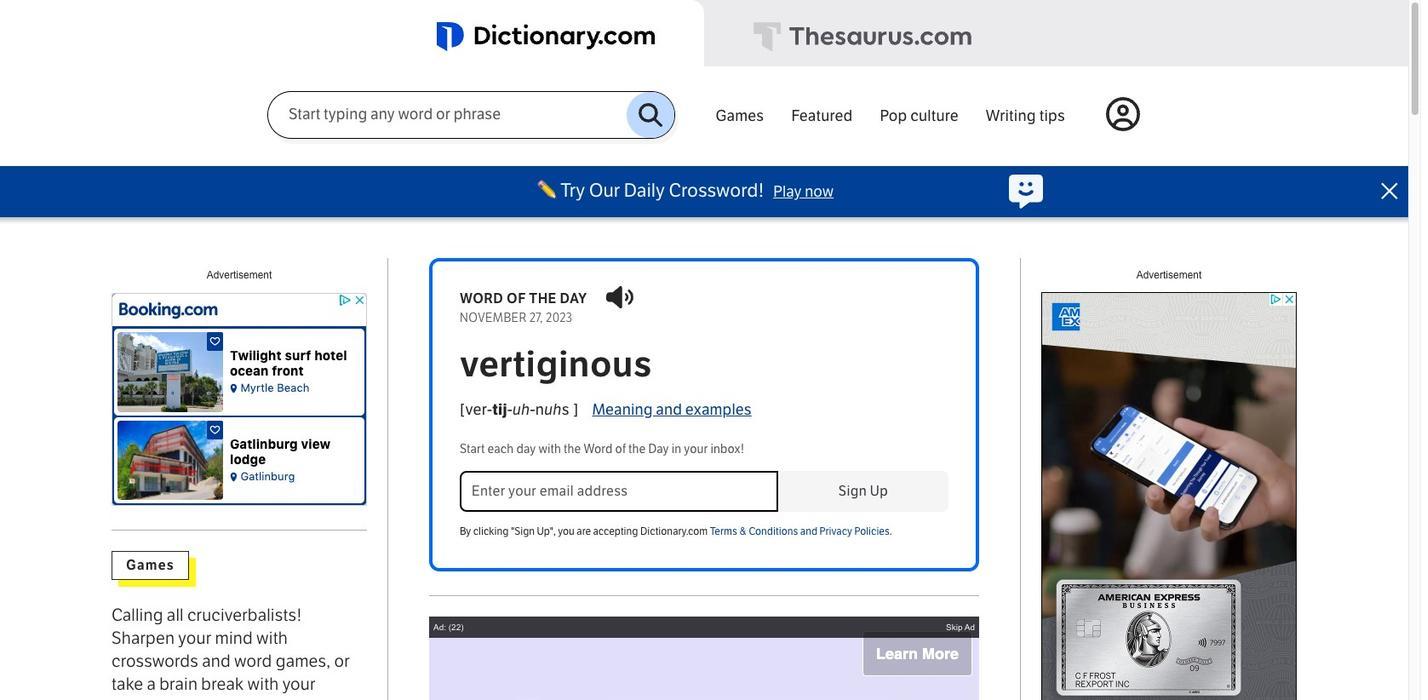 Task type: describe. For each thing, give the bounding box(es) containing it.
video player region
[[429, 617, 979, 700]]

✏️ try our daily crossword!
[[537, 180, 764, 202]]

classic
[[171, 696, 222, 700]]

0 vertical spatial and
[[656, 400, 682, 419]]

1 advertisement region from the left
[[112, 292, 367, 505]]

examples
[[685, 400, 752, 419]]

skip ad
[[946, 623, 975, 632]]

1 advertisement from the left
[[207, 269, 272, 281]]

sharpen
[[112, 627, 175, 648]]

[ ver- tij - uh -n uh s ]
[[460, 400, 579, 419]]

up",
[[537, 525, 556, 537]]

by clicking "sign up", you are accepting dictionary.com terms & conditions and privacy policies.
[[460, 525, 892, 537]]

0 vertical spatial word
[[460, 290, 504, 307]]

daily
[[624, 180, 665, 202]]

0 vertical spatial day
[[560, 290, 587, 307]]

1 - from the left
[[507, 400, 513, 419]]

2 uh from the left
[[544, 400, 562, 419]]

start
[[460, 442, 485, 457]]

accepting
[[593, 525, 638, 537]]

n
[[536, 400, 544, 419]]

✕ button
[[1371, 166, 1409, 217]]

2 vertical spatial with
[[247, 673, 279, 694]]

clicking
[[473, 525, 509, 537]]

0 vertical spatial with
[[539, 442, 561, 457]]

word of the day
[[460, 290, 587, 307]]

games,
[[276, 650, 331, 671]]

mind
[[215, 627, 253, 648]]

culture
[[911, 106, 959, 125]]

2 horizontal spatial word
[[584, 442, 613, 457]]

pages menu element
[[702, 87, 1140, 166]]

meaning
[[592, 400, 653, 419]]

november
[[460, 310, 527, 325]]

favorite
[[112, 696, 167, 700]]

ad:
[[433, 623, 446, 632]]

vertiginous:
[[444, 634, 515, 648]]

meaning and examples link
[[592, 397, 752, 422]]

play now
[[773, 182, 834, 201]]

ver-
[[465, 400, 493, 419]]

writing tips
[[986, 106, 1065, 125]]

ad: (23)
[[433, 623, 464, 632]]

0 horizontal spatial of
[[507, 290, 526, 307]]

0 vertical spatial your
[[684, 442, 708, 457]]

vertiginous: word of the day
[[444, 634, 617, 648]]

1 uh from the left
[[513, 400, 530, 419]]

take
[[112, 673, 143, 694]]

Start typing any word or phrase text field
[[268, 105, 627, 125]]

try
[[561, 180, 585, 202]]

writing
[[986, 106, 1036, 125]]

now
[[805, 182, 834, 201]]

featured
[[792, 106, 853, 125]]

break
[[201, 673, 244, 694]]

skip
[[946, 623, 963, 632]]

sign up button
[[778, 471, 949, 512]]

27,
[[530, 310, 543, 325]]

]
[[573, 400, 579, 419]]

calling all cruciverbalists! sharpen your mind with crosswords and word games, or take a brain break with your favorite classic games.
[[112, 604, 350, 700]]

sign up
[[839, 483, 888, 499]]

2 horizontal spatial of
[[615, 442, 626, 457]]

and inside the calling all cruciverbalists! sharpen your mind with crosswords and word games, or take a brain break with your favorite classic games.
[[202, 650, 231, 671]]

start each day with the word of the day in your inbox!
[[460, 442, 745, 457]]

terms
[[710, 525, 737, 537]]

tij
[[493, 400, 507, 419]]

1 vertical spatial with
[[256, 627, 288, 648]]

are
[[577, 525, 591, 537]]

our
[[589, 180, 620, 202]]

writing tips link
[[972, 98, 1079, 130]]

a
[[147, 673, 156, 694]]



Task type: locate. For each thing, give the bounding box(es) containing it.
- left s
[[530, 400, 536, 419]]

0 horizontal spatial advertisement region
[[112, 292, 367, 505]]

the
[[529, 290, 557, 307], [564, 442, 581, 457], [629, 442, 646, 457], [570, 634, 589, 648]]

0 horizontal spatial -
[[507, 400, 513, 419]]

2 horizontal spatial your
[[684, 442, 708, 457]]

calling
[[112, 604, 163, 625]]

games.
[[226, 696, 281, 700]]

1 vertical spatial of
[[615, 442, 626, 457]]

uh left n
[[513, 400, 530, 419]]

0 horizontal spatial day
[[593, 634, 617, 648]]

1 vertical spatial your
[[178, 627, 211, 648]]

the inside video player region
[[570, 634, 589, 648]]

1 vertical spatial word
[[584, 442, 613, 457]]

pop
[[880, 106, 907, 125]]

2 vertical spatial word
[[519, 634, 551, 648]]

policies.
[[855, 525, 892, 537]]

and up in
[[656, 400, 682, 419]]

0 vertical spatial games
[[716, 106, 764, 125]]

word inside video player region
[[519, 634, 551, 648]]

your right in
[[684, 442, 708, 457]]

with
[[539, 442, 561, 457], [256, 627, 288, 648], [247, 673, 279, 694]]

games inside pages menu element
[[716, 106, 764, 125]]

with up word
[[256, 627, 288, 648]]

and left privacy
[[800, 525, 818, 537]]

word up enter your email address text field
[[584, 442, 613, 457]]

play now link
[[773, 182, 834, 201]]

in
[[672, 442, 682, 457]]

terms & conditions and privacy policies. link
[[710, 525, 892, 537]]

day
[[648, 442, 669, 457], [593, 634, 617, 648]]

uh
[[513, 400, 530, 419], [544, 400, 562, 419]]

1 vertical spatial games
[[126, 556, 175, 573]]

your down games,
[[282, 673, 316, 694]]

1 vertical spatial day
[[593, 634, 617, 648]]

1 horizontal spatial uh
[[544, 400, 562, 419]]

- left n
[[507, 400, 513, 419]]

of right vertiginous:
[[555, 634, 566, 648]]

crosswords
[[112, 650, 198, 671]]

word right vertiginous:
[[519, 634, 551, 648]]

0 horizontal spatial your
[[178, 627, 211, 648]]

1 horizontal spatial your
[[282, 673, 316, 694]]

1 horizontal spatial day
[[648, 442, 669, 457]]

games up calling
[[126, 556, 175, 573]]

2023
[[546, 310, 573, 325]]

with up games.
[[247, 673, 279, 694]]

2 - from the left
[[530, 400, 536, 419]]

1 horizontal spatial advertisement
[[1137, 269, 1202, 281]]

s
[[562, 400, 570, 419]]

games link
[[702, 98, 778, 130]]

1 horizontal spatial and
[[656, 400, 682, 419]]

1 horizontal spatial advertisement region
[[1042, 292, 1297, 700]]

switch site tab list
[[0, 0, 1409, 69]]

brain
[[159, 673, 198, 694]]

1 horizontal spatial games
[[716, 106, 764, 125]]

0 horizontal spatial day
[[516, 442, 536, 457]]

games
[[716, 106, 764, 125], [126, 556, 175, 573]]

uh left ]
[[544, 400, 562, 419]]

and
[[656, 400, 682, 419], [800, 525, 818, 537], [202, 650, 231, 671]]

0 vertical spatial day
[[648, 442, 669, 457]]

0 horizontal spatial advertisement
[[207, 269, 272, 281]]

&
[[739, 525, 747, 537]]

0 horizontal spatial word
[[460, 290, 504, 307]]

✕
[[1381, 178, 1399, 204]]

ad
[[965, 623, 975, 632]]

meaning and examples
[[592, 400, 752, 419]]

by
[[460, 525, 471, 537]]

1 horizontal spatial -
[[530, 400, 536, 419]]

or
[[334, 650, 350, 671]]

crossword!
[[669, 180, 764, 202]]

word
[[460, 290, 504, 307], [584, 442, 613, 457], [519, 634, 551, 648]]

featured link
[[778, 98, 866, 130]]

dictionary.com
[[640, 525, 708, 537]]

word up november
[[460, 290, 504, 307]]

0 vertical spatial of
[[507, 290, 526, 307]]

0 horizontal spatial uh
[[513, 400, 530, 419]]

2 vertical spatial and
[[202, 650, 231, 671]]

0 horizontal spatial games
[[126, 556, 175, 573]]

you
[[558, 525, 575, 537]]

2 vertical spatial your
[[282, 673, 316, 694]]

2 advertisement from the left
[[1137, 269, 1202, 281]]

play
[[773, 182, 802, 201]]

advertisement
[[207, 269, 272, 281], [1137, 269, 1202, 281]]

each
[[487, 442, 514, 457]]

1 horizontal spatial word
[[519, 634, 551, 648]]

1 vertical spatial and
[[800, 525, 818, 537]]

day right the each
[[516, 442, 536, 457]]

1 horizontal spatial of
[[555, 634, 566, 648]]

with down n
[[539, 442, 561, 457]]

games up crossword!
[[716, 106, 764, 125]]

day
[[560, 290, 587, 307], [516, 442, 536, 457]]

[
[[460, 400, 465, 419]]

conditions
[[749, 525, 798, 537]]

of up the 'november 27, 2023'
[[507, 290, 526, 307]]

up
[[870, 483, 888, 499]]

day inside video player region
[[593, 634, 617, 648]]

pop culture
[[880, 106, 959, 125]]

privacy
[[820, 525, 853, 537]]

your down all at the left bottom of page
[[178, 627, 211, 648]]

(23)
[[449, 623, 464, 632]]

"sign
[[511, 525, 535, 537]]

of down meaning in the bottom of the page
[[615, 442, 626, 457]]

your
[[684, 442, 708, 457], [178, 627, 211, 648], [282, 673, 316, 694]]

vertiginous
[[460, 343, 652, 385]]

tips
[[1040, 106, 1065, 125]]

2 horizontal spatial and
[[800, 525, 818, 537]]

inbox!
[[711, 442, 745, 457]]

of inside video player region
[[555, 634, 566, 648]]

pop culture link
[[866, 98, 972, 130]]

all
[[167, 604, 184, 625]]

vertiginous link
[[460, 343, 949, 385]]

advertisement region
[[112, 292, 367, 505], [1042, 292, 1297, 700]]

2 vertical spatial of
[[555, 634, 566, 648]]

1 vertical spatial day
[[516, 442, 536, 457]]

2 advertisement region from the left
[[1042, 292, 1297, 700]]

0 horizontal spatial and
[[202, 650, 231, 671]]

day up 2023
[[560, 290, 587, 307]]

Enter your email address text field
[[460, 471, 778, 512]]

word
[[234, 650, 272, 671]]

of
[[507, 290, 526, 307], [615, 442, 626, 457], [555, 634, 566, 648]]

-
[[507, 400, 513, 419], [530, 400, 536, 419]]

and up break in the left of the page
[[202, 650, 231, 671]]

✏️
[[537, 180, 557, 202]]

november 27, 2023
[[460, 310, 573, 325]]

sign
[[839, 483, 867, 499]]

cruciverbalists!
[[187, 604, 302, 625]]

1 horizontal spatial day
[[560, 290, 587, 307]]



Task type: vqa. For each thing, say whether or not it's contained in the screenshot.
"games."
yes



